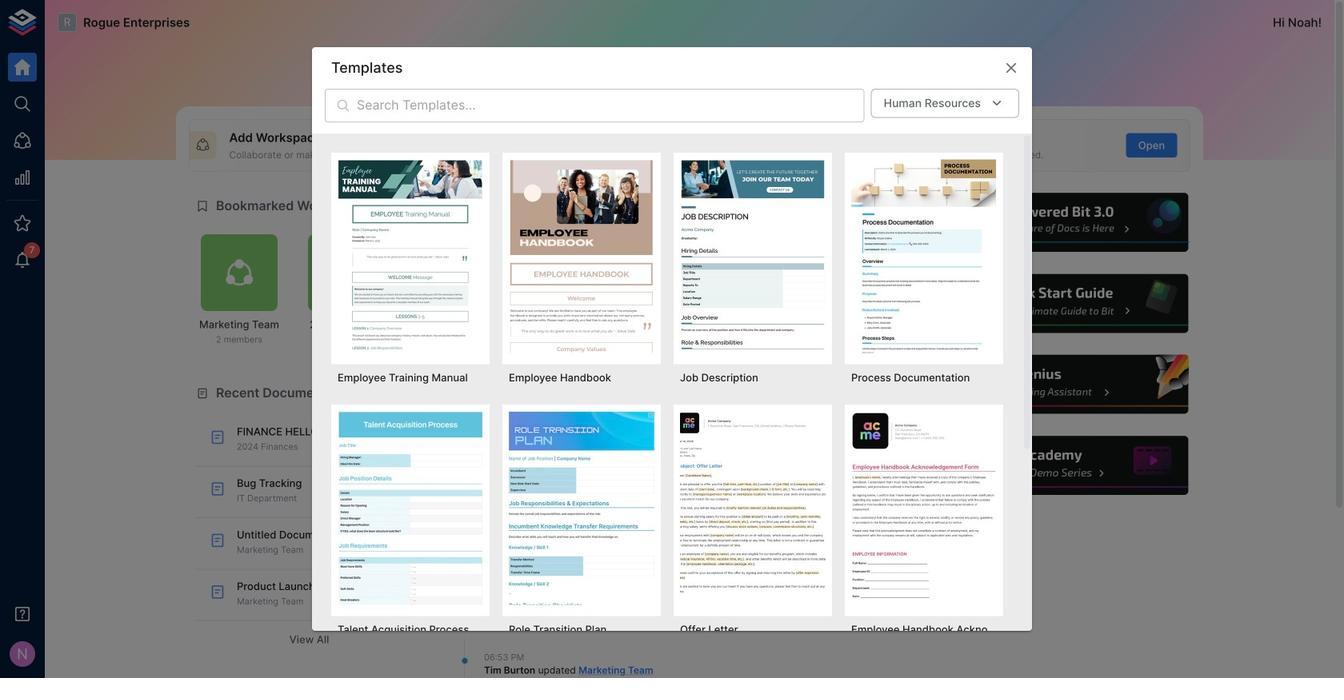 Task type: describe. For each thing, give the bounding box(es) containing it.
1 help image from the top
[[950, 191, 1191, 254]]

2 help image from the top
[[950, 272, 1191, 335]]

4 help image from the top
[[950, 434, 1191, 498]]

process documentation image
[[851, 159, 997, 353]]

Search Templates... text field
[[357, 89, 865, 122]]

role transition plan image
[[509, 411, 654, 605]]

offer letter image
[[680, 411, 826, 605]]

job description image
[[680, 159, 826, 353]]



Task type: vqa. For each thing, say whether or not it's contained in the screenshot.
the topmost someone
no



Task type: locate. For each thing, give the bounding box(es) containing it.
employee handbook acknowledgement form image
[[851, 411, 997, 605]]

3 help image from the top
[[950, 353, 1191, 416]]

employee handbook image
[[509, 159, 654, 353]]

employee training manual image
[[338, 159, 483, 353]]

dialog
[[312, 47, 1032, 679]]

talent acquisition process image
[[338, 411, 483, 605]]

help image
[[950, 191, 1191, 254], [950, 272, 1191, 335], [950, 353, 1191, 416], [950, 434, 1191, 498]]



